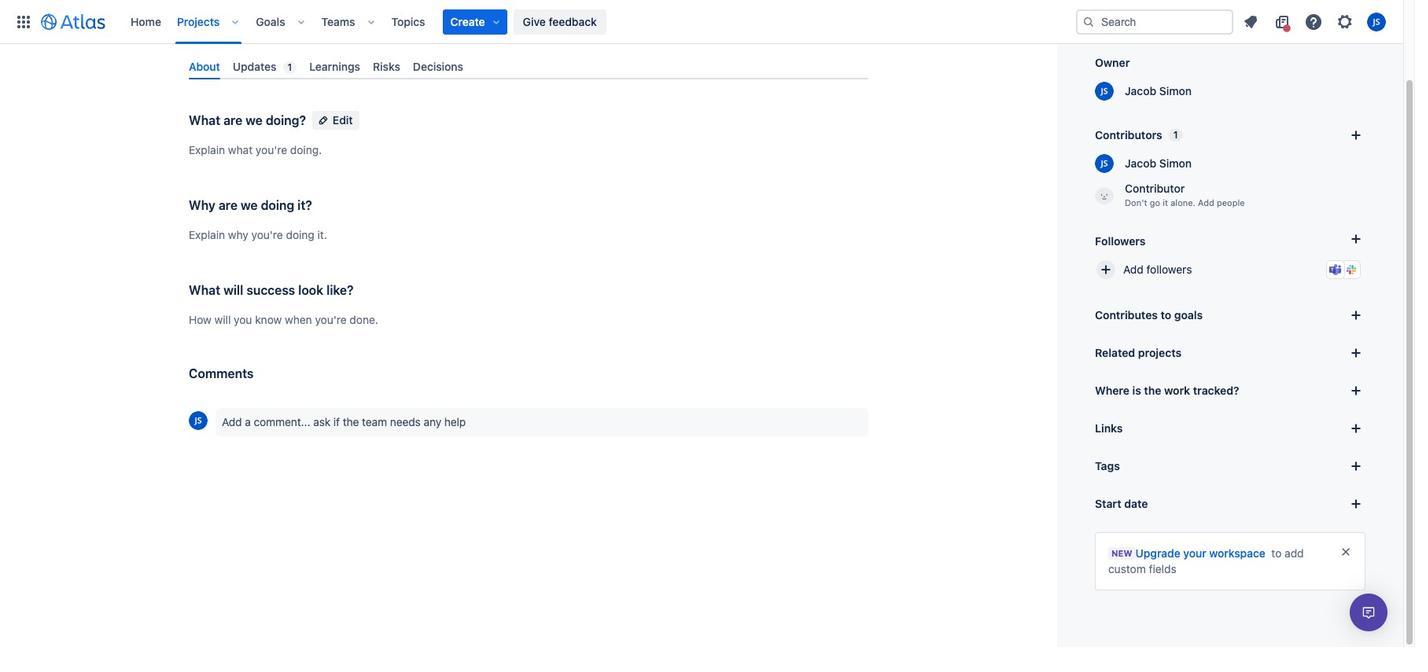 Task type: vqa. For each thing, say whether or not it's contained in the screenshot.
the topmost dialog
no



Task type: describe. For each thing, give the bounding box(es) containing it.
projects
[[177, 15, 220, 28]]

updates
[[233, 60, 277, 73]]

we for doing?
[[246, 113, 263, 128]]

are for why
[[219, 198, 238, 213]]

jacob simon for jacob simon popup button
[[1125, 157, 1192, 170]]

explain what you're doing.
[[189, 143, 322, 157]]

know
[[255, 313, 282, 327]]

search image
[[1082, 15, 1095, 28]]

new
[[1112, 548, 1133, 559]]

custom
[[1108, 562, 1146, 576]]

explain why you're doing it.
[[189, 228, 327, 242]]

decisions
[[413, 60, 463, 73]]

learnings
[[309, 60, 360, 73]]

help image
[[1304, 12, 1323, 31]]

where is the work tracked?
[[1095, 384, 1239, 397]]

give feedback
[[523, 15, 597, 28]]

contributor
[[1125, 182, 1185, 195]]

like?
[[327, 283, 354, 298]]

you're for what
[[256, 143, 287, 157]]

what
[[228, 143, 253, 157]]

feedback
[[549, 15, 597, 28]]

what are we doing?
[[189, 113, 306, 128]]

look
[[298, 283, 324, 298]]

tab list containing about
[[183, 53, 875, 80]]

create button
[[443, 9, 507, 34]]

links
[[1095, 422, 1123, 435]]

don't
[[1125, 197, 1147, 208]]

followers
[[1095, 234, 1146, 247]]

add work tracking links image
[[1347, 382, 1366, 400]]

ask
[[313, 416, 331, 429]]

project
[[238, 2, 288, 20]]

followers
[[1147, 263, 1192, 276]]

projects link
[[172, 9, 224, 34]]

jacob simon for jacob simon dropdown button
[[1125, 84, 1192, 98]]

simon for jacob simon dropdown button
[[1159, 84, 1192, 98]]

risks
[[373, 60, 400, 73]]

it?
[[298, 198, 312, 213]]

you
[[234, 313, 252, 327]]

where
[[1095, 384, 1130, 397]]

add related project image
[[1347, 344, 1366, 363]]

add team or contributors image
[[1347, 126, 1366, 145]]

how will you know when you're done.
[[189, 313, 378, 327]]

create
[[450, 15, 485, 28]]

add for add a comment... ask if the team needs any help
[[222, 416, 242, 429]]

add
[[1285, 547, 1304, 560]]

will for success
[[223, 283, 243, 298]]

date
[[1124, 497, 1148, 511]]

topics
[[391, 15, 425, 28]]

projects
[[1138, 346, 1182, 360]]

add a follower image
[[1347, 230, 1366, 249]]

add link image
[[1347, 419, 1366, 438]]

2 vertical spatial you're
[[315, 313, 347, 327]]

goals link
[[251, 9, 290, 34]]

add followers button
[[1089, 253, 1372, 287]]

explain for explain what you're doing.
[[189, 143, 225, 157]]

workspace
[[1209, 547, 1266, 560]]

switch to... image
[[14, 12, 33, 31]]

your
[[1183, 547, 1207, 560]]

tags
[[1095, 459, 1120, 473]]

alone.
[[1171, 197, 1196, 208]]

related projects
[[1095, 346, 1182, 360]]

add a comment... ask if the team needs any help
[[222, 416, 466, 429]]

jacob for jacob simon popup button
[[1125, 157, 1157, 170]]

open intercom messenger image
[[1359, 603, 1378, 622]]

go
[[1150, 197, 1160, 208]]

you're for why
[[251, 228, 283, 242]]

contributors
[[1095, 128, 1163, 142]]

edit
[[333, 113, 353, 127]]

goals
[[256, 15, 285, 28]]

home link
[[126, 9, 166, 34]]

Search field
[[1076, 9, 1234, 34]]

to add custom fields
[[1108, 547, 1304, 576]]

explain for explain why you're doing it.
[[189, 228, 225, 242]]

comments
[[189, 367, 254, 381]]

when
[[285, 313, 312, 327]]

why
[[228, 228, 248, 242]]

done.
[[350, 313, 378, 327]]

banner containing home
[[0, 0, 1403, 44]]



Task type: locate. For each thing, give the bounding box(es) containing it.
are for what
[[223, 113, 243, 128]]

1 vertical spatial add
[[1123, 263, 1144, 276]]

1 vertical spatial will
[[214, 313, 231, 327]]

0 horizontal spatial to
[[1161, 308, 1172, 322]]

1 vertical spatial are
[[219, 198, 238, 213]]

people
[[1217, 197, 1245, 208]]

doing.
[[290, 143, 322, 157]]

why are we doing it?
[[189, 198, 312, 213]]

jacob simon link inside dropdown button
[[1116, 83, 1192, 99]]

2 what from the top
[[189, 283, 220, 298]]

msteams logo showing  channels are connected to this project image
[[1330, 264, 1342, 276]]

it
[[1163, 197, 1168, 208]]

jacob down the owner
[[1125, 84, 1157, 98]]

0 horizontal spatial 1
[[288, 61, 292, 73]]

topics link
[[387, 9, 430, 34]]

0 vertical spatial we
[[246, 113, 263, 128]]

will for you
[[214, 313, 231, 327]]

work
[[1164, 384, 1190, 397]]

1 vertical spatial we
[[241, 198, 258, 213]]

we up "explain what you're doing."
[[246, 113, 263, 128]]

are right why
[[219, 198, 238, 213]]

1 up jacob simon popup button
[[1174, 129, 1178, 141]]

simon for jacob simon popup button
[[1159, 157, 1192, 170]]

1 vertical spatial 1
[[1174, 129, 1178, 141]]

the
[[1144, 384, 1162, 397], [343, 416, 359, 429]]

1 vertical spatial you're
[[251, 228, 283, 242]]

upgrade
[[1136, 547, 1181, 560]]

simon inside dropdown button
[[1159, 84, 1192, 98]]

0 vertical spatial you're
[[256, 143, 287, 157]]

doing
[[261, 198, 294, 213], [286, 228, 315, 242]]

new upgrade your workspace
[[1112, 547, 1266, 560]]

are
[[223, 113, 243, 128], [219, 198, 238, 213]]

1 vertical spatial what
[[189, 283, 220, 298]]

jacob simon link for jacob simon popup button
[[1116, 156, 1192, 171]]

give
[[523, 15, 546, 28]]

2 simon from the top
[[1159, 157, 1192, 170]]

doing for it?
[[261, 198, 294, 213]]

0 vertical spatial jacob simon
[[1125, 84, 1192, 98]]

jacob simon link up contributor
[[1116, 156, 1192, 171]]

why
[[189, 198, 215, 213]]

1 horizontal spatial add
[[1123, 263, 1144, 276]]

add inside button
[[1123, 263, 1144, 276]]

add tag image
[[1347, 457, 1366, 476]]

teams link
[[317, 9, 360, 34]]

the right is
[[1144, 384, 1162, 397]]

jacob simon up contributors
[[1125, 84, 1192, 98]]

1 vertical spatial jacob simon
[[1125, 157, 1192, 170]]

1 vertical spatial doing
[[286, 228, 315, 242]]

0 vertical spatial are
[[223, 113, 243, 128]]

jacob simon link
[[1116, 83, 1192, 99], [1116, 156, 1192, 171]]

to left add
[[1272, 547, 1282, 560]]

doing left it.
[[286, 228, 315, 242]]

add
[[1198, 197, 1214, 208], [1123, 263, 1144, 276], [222, 416, 242, 429]]

2 jacob simon link from the top
[[1116, 156, 1192, 171]]

0 vertical spatial jacob
[[1125, 84, 1157, 98]]

account image
[[1367, 12, 1386, 31]]

it.
[[318, 228, 327, 242]]

help
[[444, 416, 466, 429]]

you're right what
[[256, 143, 287, 157]]

banner
[[0, 0, 1403, 44]]

will up you
[[223, 283, 243, 298]]

goals
[[1174, 308, 1203, 322]]

add for add followers
[[1123, 263, 1144, 276]]

tracked?
[[1193, 384, 1239, 397]]

0 vertical spatial 1
[[288, 61, 292, 73]]

1 horizontal spatial the
[[1144, 384, 1162, 397]]

contributes
[[1095, 308, 1158, 322]]

2 jacob simon from the top
[[1125, 157, 1192, 170]]

about
[[189, 60, 220, 73]]

explain left what
[[189, 143, 225, 157]]

0 vertical spatial add
[[1198, 197, 1214, 208]]

team
[[362, 416, 387, 429]]

comment...
[[254, 416, 310, 429]]

1 vertical spatial simon
[[1159, 157, 1192, 170]]

slack logo showing nan channels are connected to this project image
[[1345, 264, 1358, 276]]

top element
[[9, 0, 1076, 44]]

close banner image
[[1340, 546, 1352, 559]]

edit button
[[312, 111, 359, 130]]

related
[[1095, 346, 1135, 360]]

2 jacob from the top
[[1125, 157, 1157, 170]]

2 horizontal spatial add
[[1198, 197, 1214, 208]]

jacob up contributor
[[1125, 157, 1157, 170]]

needs
[[390, 416, 421, 429]]

jacob simon up contributor
[[1125, 157, 1192, 170]]

simon inside popup button
[[1159, 157, 1192, 170]]

what for what will success look like?
[[189, 283, 220, 298]]

success
[[246, 283, 295, 298]]

1 simon from the top
[[1159, 84, 1192, 98]]

if
[[333, 416, 340, 429]]

simon
[[1159, 84, 1192, 98], [1159, 157, 1192, 170]]

simon up contributor
[[1159, 157, 1192, 170]]

jacob simon button
[[1095, 82, 1192, 101]]

a
[[245, 416, 251, 429]]

0 vertical spatial doing
[[261, 198, 294, 213]]

doing left it?
[[261, 198, 294, 213]]

0 vertical spatial will
[[223, 283, 243, 298]]

1 horizontal spatial to
[[1272, 547, 1282, 560]]

add right alone.
[[1198, 197, 1214, 208]]

add right add follower icon
[[1123, 263, 1144, 276]]

1 vertical spatial jacob
[[1125, 157, 1157, 170]]

owner
[[1095, 56, 1130, 69]]

you're down like?
[[315, 313, 347, 327]]

to inside to add custom fields
[[1272, 547, 1282, 560]]

you're right why
[[251, 228, 283, 242]]

what up how
[[189, 283, 220, 298]]

jacob simon inside popup button
[[1125, 157, 1192, 170]]

are up what
[[223, 113, 243, 128]]

add inside "link"
[[222, 416, 242, 429]]

2 vertical spatial add
[[222, 416, 242, 429]]

explain down why
[[189, 228, 225, 242]]

0 vertical spatial explain
[[189, 143, 225, 157]]

1
[[288, 61, 292, 73], [1174, 129, 1178, 141]]

start date
[[1095, 497, 1148, 511]]

simon up contributors
[[1159, 84, 1192, 98]]

add follower image
[[1097, 260, 1116, 279]]

0 vertical spatial simon
[[1159, 84, 1192, 98]]

to left goals
[[1161, 308, 1172, 322]]

will
[[223, 283, 243, 298], [214, 313, 231, 327]]

start
[[1095, 497, 1122, 511]]

fields
[[1149, 562, 1177, 576]]

teams
[[321, 15, 355, 28]]

the right if
[[343, 416, 359, 429]]

0 vertical spatial the
[[1144, 384, 1162, 397]]

jacob
[[1125, 84, 1157, 98], [1125, 157, 1157, 170]]

1 what from the top
[[189, 113, 220, 128]]

add left a
[[222, 416, 242, 429]]

contributes to goals
[[1095, 308, 1203, 322]]

jacob simon link inside popup button
[[1116, 156, 1192, 171]]

jacob simon link down the owner
[[1116, 83, 1192, 99]]

jacob inside dropdown button
[[1125, 84, 1157, 98]]

settings image
[[1336, 12, 1355, 31]]

tab list
[[183, 53, 875, 80]]

add goals image
[[1347, 306, 1366, 325]]

contributor don't go it alone. add people
[[1125, 182, 1245, 208]]

doing for it.
[[286, 228, 315, 242]]

what will success look like?
[[189, 283, 354, 298]]

1 horizontal spatial 1
[[1174, 129, 1178, 141]]

jacob simon button
[[1095, 154, 1192, 173]]

1 explain from the top
[[189, 143, 225, 157]]

we up explain why you're doing it.
[[241, 198, 258, 213]]

jacob inside popup button
[[1125, 157, 1157, 170]]

we
[[246, 113, 263, 128], [241, 198, 258, 213]]

1 jacob simon link from the top
[[1116, 83, 1192, 99]]

jacob simon inside dropdown button
[[1125, 84, 1192, 98]]

1 vertical spatial the
[[343, 416, 359, 429]]

0 vertical spatial to
[[1161, 308, 1172, 322]]

we for doing
[[241, 198, 258, 213]]

doing?
[[266, 113, 306, 128]]

0 vertical spatial jacob simon link
[[1116, 83, 1192, 99]]

add a comment... ask if the team needs any help link
[[216, 408, 869, 437]]

the inside "link"
[[343, 416, 359, 429]]

is
[[1133, 384, 1141, 397]]

jacob simon link for jacob simon dropdown button
[[1116, 83, 1192, 99]]

0 horizontal spatial the
[[343, 416, 359, 429]]

2 explain from the top
[[189, 228, 225, 242]]

what for what are we doing?
[[189, 113, 220, 128]]

to
[[1161, 308, 1172, 322], [1272, 547, 1282, 560]]

add followers
[[1123, 263, 1192, 276]]

1 vertical spatial explain
[[189, 228, 225, 242]]

what down 'about'
[[189, 113, 220, 128]]

1 jacob from the top
[[1125, 84, 1157, 98]]

0 vertical spatial what
[[189, 113, 220, 128]]

notifications image
[[1241, 12, 1260, 31]]

home
[[131, 15, 161, 28]]

will left you
[[214, 313, 231, 327]]

1 vertical spatial to
[[1272, 547, 1282, 560]]

1 vertical spatial jacob simon link
[[1116, 156, 1192, 171]]

jacob simon
[[1125, 84, 1192, 98], [1125, 157, 1192, 170]]

give feedback button
[[513, 9, 606, 34]]

1 jacob simon from the top
[[1125, 84, 1192, 98]]

how
[[189, 313, 211, 327]]

1 right updates
[[288, 61, 292, 73]]

0 horizontal spatial add
[[222, 416, 242, 429]]

set start date image
[[1347, 495, 1366, 514]]

jacob for jacob simon dropdown button
[[1125, 84, 1157, 98]]

add inside contributor don't go it alone. add people
[[1198, 197, 1214, 208]]

any
[[424, 416, 441, 429]]



